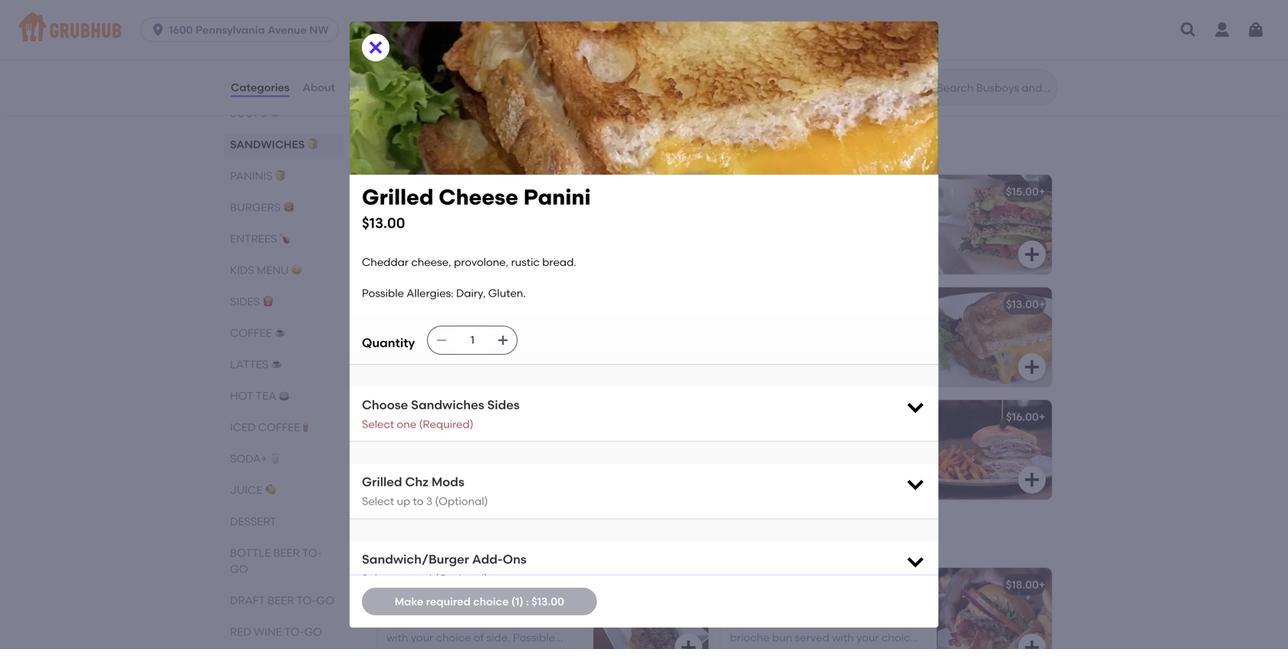 Task type: vqa. For each thing, say whether or not it's contained in the screenshot.
options at the top of page
no



Task type: locate. For each thing, give the bounding box(es) containing it.
crab up old
[[386, 39, 413, 52]]

wine
[[254, 626, 282, 639]]

provolone, for cheddar cheese, provolone, rustic bread. possible allergies: dairy, gluten.
[[454, 256, 509, 269]]

2 horizontal spatial choice
[[882, 631, 917, 644]]

your down bacon,
[[856, 631, 879, 644]]

1 horizontal spatial with
[[832, 631, 854, 644]]

2 vertical spatial to-
[[284, 626, 304, 639]]

bread. for cheddar cheese, provolone, rustic bread. possible allergies: dairy, gluten.
[[542, 256, 576, 269]]

tempeh, sauteed onion, arugula, vegan harissa, roasted red pepper, french loaf (vegan).    possible allergies: gluten.
[[386, 207, 567, 267]]

0 horizontal spatial brisket
[[386, 600, 421, 613]]

about button
[[302, 60, 336, 115]]

2 beef from the left
[[807, 600, 831, 613]]

roasted
[[464, 223, 504, 236]]

crab
[[386, 17, 413, 30], [386, 39, 413, 52], [454, 70, 481, 83]]

to- up draft beer to-go
[[302, 547, 322, 560]]

bun down "cheddar,"
[[772, 631, 792, 644]]

2 vertical spatial cheese,
[[853, 432, 893, 445]]

🍞 right sandwiches on the top of the page
[[307, 138, 318, 151]]

lettuce, down ons
[[523, 600, 562, 613]]

free,
[[764, 39, 787, 52]]

paninis 🍞
[[374, 139, 464, 158], [230, 169, 286, 182]]

1 vertical spatial crab
[[386, 39, 413, 52]]

1 vertical spatial bun.
[[772, 86, 795, 99]]

with inside brisket ground beef patty, lettuce, tomato, onion, brioche bun served with your choice of side.    possible allergies: onion, tomato, gluten.
[[386, 631, 408, 644]]

not
[[521, 70, 539, 83]]

gluten.
[[730, 101, 768, 114], [436, 254, 474, 267], [488, 287, 526, 300], [730, 354, 768, 367], [518, 647, 555, 649]]

iced
[[230, 421, 256, 434]]

entrees 🍗
[[230, 232, 290, 245]]

cheese, inside the cheddar cheese, provolone, rustic bread. possible allergies: dairy, gluten.
[[411, 256, 451, 269]]

1 your from the left
[[411, 631, 433, 644]]

gluten. inside brisket ground beef patty, lettuce, tomato, onion, brioche bun served with your choice of side.    possible allergies: onion, tomato, gluten.
[[518, 647, 555, 649]]

avenue
[[268, 23, 307, 36]]

brisket for brisket ground beef patty, bacon, cheddar, lettuce, tomato, onion, brioche bun served with your choice of side.    possible allergies: dai
[[730, 600, 764, 613]]

0 vertical spatial up
[[397, 495, 410, 508]]

go down draft beer to-go
[[304, 626, 322, 639]]

panini inside grilled cheese panini $13.00
[[523, 184, 591, 210]]

to inside sandwich/burger add-ons select up to 4 (optional)
[[413, 572, 424, 585]]

tempeh panini
[[386, 185, 464, 198]]

0 vertical spatial crab
[[386, 17, 413, 30]]

0 vertical spatial bread.
[[542, 256, 576, 269]]

Input item quantity number field
[[456, 326, 489, 354]]

up for grilled
[[397, 495, 410, 508]]

0 horizontal spatial paninis
[[230, 169, 272, 182]]

dill down the buttermilk,
[[816, 70, 830, 83]]

0 vertical spatial of
[[474, 631, 484, 644]]

bread. inside cheddar cheese, provolone, rustic bread.    possible allergies: dairy, gluten.
[[730, 338, 764, 351]]

0 horizontal spatial your
[[411, 631, 433, 644]]

brioche down make required choice (1) : $13.00
[[465, 616, 504, 629]]

1 horizontal spatial your
[[856, 631, 879, 644]]

crab left the 'cake'
[[386, 17, 413, 30]]

1 horizontal spatial sandwich
[[805, 17, 857, 30]]

2 your from the left
[[856, 631, 879, 644]]

cage-free, veg-fed, halal fried chicken, buttermilk, shredded lettuce, tomato, dill pickle aioli, brioche bun.    possible allergies: dairy, gluten.
[[730, 39, 921, 114]]

2 select from the top
[[362, 495, 394, 508]]

soups 🍜
[[230, 107, 280, 120]]

1 vertical spatial served
[[795, 631, 829, 644]]

(optional) for chz
[[435, 495, 488, 508]]

sandwich up fed,
[[805, 17, 857, 30]]

to-
[[302, 547, 322, 560], [296, 594, 316, 607], [284, 626, 304, 639]]

possible inside cheddar cheese, provolone, rustic bread.    possible allergies: dairy, gluten.
[[767, 338, 809, 351]]

cheese
[[439, 184, 518, 210]]

bun inside brisket ground beef patty, bacon, cheddar, lettuce, tomato, onion, brioche bun served with your choice of side.    possible allergies: dai
[[772, 631, 792, 644]]

onion, up roasted
[[479, 207, 511, 220]]

paninis down sandwiches on the top of the page
[[230, 169, 272, 182]]

1 with from the left
[[386, 631, 408, 644]]

1 vertical spatial of
[[730, 647, 740, 649]]

cheddar inside cheddar cheese, provolone, rustic bread.    possible allergies: dairy, gluten.
[[730, 323, 777, 336]]

1 vertical spatial grilled
[[362, 475, 402, 490]]

0 horizontal spatial 🍞
[[275, 169, 286, 182]]

0 vertical spatial bun.
[[429, 70, 452, 83]]

bun. inside crab cake, lettuce, tomato, onion, old bay tartar sauce (on side), brioche bun. crab cake is not gluten-free friendly.     possible allergies: gluten, seafood, dairy.
[[429, 70, 452, 83]]

bun. up free
[[429, 70, 452, 83]]

patty, for tomato,
[[833, 600, 863, 613]]

🍔
[[283, 201, 294, 214], [457, 532, 473, 552]]

possible
[[496, 86, 539, 99], [798, 86, 840, 99], [493, 238, 536, 251], [362, 287, 404, 300], [767, 338, 809, 351], [513, 631, 555, 644], [769, 647, 811, 649]]

ham,
[[793, 432, 820, 445]]

brisket down busboys
[[386, 600, 421, 613]]

go inside bottle beer to- go
[[230, 563, 248, 576]]

juice 🍋
[[230, 484, 276, 497]]

1 vertical spatial cheese,
[[779, 323, 819, 336]]

rustic for cheddar cheese, provolone, rustic bread. possible allergies: dairy, gluten.
[[511, 256, 540, 269]]

beef down burger*
[[464, 600, 487, 613]]

possible inside brisket ground beef patty, lettuce, tomato, onion, brioche bun served with your choice of side.    possible allergies: onion, tomato, gluten.
[[513, 631, 555, 644]]

2 (optional) from the top
[[435, 572, 488, 585]]

sandwich for tomato,
[[446, 17, 498, 30]]

grilled left chz
[[362, 475, 402, 490]]

go up red wine to-go
[[316, 594, 334, 607]]

sandwich
[[446, 17, 498, 30], [805, 17, 857, 30]]

🥛
[[270, 452, 280, 465]]

1 beef from the left
[[464, 600, 487, 613]]

of down "cheddar,"
[[730, 647, 740, 649]]

1 vertical spatial beer
[[268, 594, 294, 607]]

0 vertical spatial dill
[[816, 70, 830, 83]]

side. up tomato,
[[487, 631, 510, 644]]

patty, inside brisket ground beef patty, bacon, cheddar, lettuce, tomato, onion, brioche bun served with your choice of side.    possible allergies: dai
[[833, 600, 863, 613]]

rustic inside the cheddar cheese, provolone, rustic bread. possible allergies: dairy, gluten.
[[511, 256, 540, 269]]

1 up from the top
[[397, 495, 410, 508]]

2 grilled from the top
[[362, 475, 402, 490]]

dairy.
[[525, 101, 555, 114]]

make required choice (1) : $13.00
[[395, 595, 564, 608]]

lettuce, down chicken,
[[730, 70, 769, 83]]

🍞 down sandwiches 🍞
[[275, 169, 286, 182]]

0 vertical spatial $13.00
[[362, 215, 405, 232]]

onion, down required
[[430, 616, 462, 629]]

pickles,
[[730, 448, 769, 461]]

grilled up vegan
[[362, 184, 434, 210]]

1 horizontal spatial burgers
[[374, 532, 453, 552]]

burgers up entrees
[[230, 201, 281, 214]]

select for grilled chz mods
[[362, 495, 394, 508]]

chicken panini
[[386, 411, 465, 424]]

0 vertical spatial cheese,
[[411, 256, 451, 269]]

burgers up the 'sandwich/burger'
[[374, 532, 453, 552]]

1 vertical spatial (optional)
[[435, 572, 488, 585]]

0 vertical spatial select
[[362, 418, 394, 431]]

gluten,
[[436, 101, 474, 114]]

panini inside chicken panini button
[[432, 411, 465, 424]]

up inside sandwich/burger add-ons select up to 4 (optional)
[[397, 572, 410, 585]]

allergies:
[[842, 86, 889, 99], [386, 101, 433, 114], [386, 254, 433, 267], [407, 287, 454, 300], [811, 338, 858, 351], [386, 647, 433, 649], [814, 647, 861, 649]]

bun.
[[429, 70, 452, 83], [772, 86, 795, 99]]

2 horizontal spatial dairy,
[[892, 86, 921, 99]]

0 horizontal spatial beef
[[464, 600, 487, 613]]

to for grilled
[[413, 495, 424, 508]]

side.
[[487, 631, 510, 644], [743, 647, 767, 649]]

cheddar
[[362, 256, 409, 269], [730, 323, 777, 336]]

1 horizontal spatial bun
[[772, 631, 792, 644]]

0 horizontal spatial patty,
[[490, 600, 520, 613]]

☕️ right lattes
[[271, 358, 282, 371]]

to- up red wine to-go
[[296, 594, 316, 607]]

patty, inside brisket ground beef patty, lettuce, tomato, onion, brioche bun served with your choice of side.    possible allergies: onion, tomato, gluten.
[[490, 600, 520, 613]]

0 horizontal spatial bun.
[[429, 70, 452, 83]]

crab for crab cake, lettuce, tomato, onion, old bay tartar sauce (on side), brioche bun. crab cake is not gluten-free friendly.     possible allergies: gluten, seafood, dairy.
[[386, 39, 413, 52]]

$21.00
[[663, 17, 695, 30]]

select left 3 at the bottom of page
[[362, 495, 394, 508]]

1 sandwich from the left
[[446, 17, 498, 30]]

0 vertical spatial paninis
[[374, 139, 444, 158]]

soda+
[[230, 452, 267, 465]]

1 horizontal spatial beef
[[807, 600, 831, 613]]

of up tomato,
[[474, 631, 484, 644]]

chicken
[[759, 17, 802, 30], [386, 411, 430, 424]]

0 horizontal spatial rustic
[[511, 256, 540, 269]]

burgers
[[230, 201, 281, 214], [374, 532, 453, 552]]

beer up red wine to-go
[[268, 594, 294, 607]]

beef inside brisket ground beef patty, bacon, cheddar, lettuce, tomato, onion, brioche bun served with your choice of side.    possible allergies: dai
[[807, 600, 831, 613]]

(optional) inside sandwich/burger add-ons select up to 4 (optional)
[[435, 572, 488, 585]]

panini up pepper,
[[523, 184, 591, 210]]

onion, inside "tempeh, sauteed onion, arugula, vegan harissa, roasted red pepper, french loaf (vegan).    possible allergies: gluten."
[[479, 207, 511, 220]]

0 horizontal spatial cheese,
[[411, 256, 451, 269]]

1 grilled from the top
[[362, 184, 434, 210]]

choice left (1)
[[473, 595, 509, 608]]

beer for draft
[[268, 594, 294, 607]]

choose sandwiches sides select one (required)
[[362, 397, 520, 431]]

0 horizontal spatial of
[[474, 631, 484, 644]]

0 horizontal spatial burgers 🍔
[[230, 201, 294, 214]]

cheese, for cheddar cheese, provolone, rustic bread. possible allergies: dairy, gluten.
[[411, 256, 451, 269]]

lettuce,
[[446, 39, 486, 52], [730, 70, 769, 83], [523, 600, 562, 613], [779, 616, 818, 629]]

beef for brioche
[[464, 600, 487, 613]]

select
[[362, 418, 394, 431], [362, 495, 394, 508], [362, 572, 394, 585]]

select inside sandwich/burger add-ons select up to 4 (optional)
[[362, 572, 394, 585]]

up inside grilled chz mods select up to 3 (optional)
[[397, 495, 410, 508]]

fried
[[730, 17, 757, 30]]

select inside grilled chz mods select up to 3 (optional)
[[362, 495, 394, 508]]

1 horizontal spatial of
[[730, 647, 740, 649]]

1 horizontal spatial chicken
[[759, 17, 802, 30]]

provolone,
[[454, 256, 509, 269], [822, 323, 877, 336]]

tomato,
[[488, 39, 529, 52], [772, 70, 813, 83], [386, 616, 428, 629], [821, 616, 862, 629]]

your inside brisket ground beef patty, lettuce, tomato, onion, brioche bun served with your choice of side.    possible allergies: onion, tomato, gluten.
[[411, 631, 433, 644]]

brioche down "cheddar,"
[[730, 631, 770, 644]]

beer inside bottle beer to- go
[[273, 547, 300, 560]]

provolone, inside cheddar cheese, provolone, rustic bread.    possible allergies: dairy, gluten.
[[822, 323, 877, 336]]

dairy, inside cheddar cheese, provolone, rustic bread.    possible allergies: dairy, gluten.
[[861, 338, 890, 351]]

old
[[386, 55, 405, 68]]

1 vertical spatial paninis
[[230, 169, 272, 182]]

1 horizontal spatial paninis 🍞
[[374, 139, 464, 158]]

up down chz
[[397, 495, 410, 508]]

2 to from the top
[[413, 572, 424, 585]]

0 horizontal spatial with
[[386, 631, 408, 644]]

beer right bottle at the left
[[273, 547, 300, 560]]

ground down burger*
[[423, 600, 461, 613]]

1 horizontal spatial bun.
[[772, 86, 795, 99]]

2 up from the top
[[397, 572, 410, 585]]

beef left bacon,
[[807, 600, 831, 613]]

0 horizontal spatial sandwich
[[446, 17, 498, 30]]

1 vertical spatial bun
[[772, 631, 792, 644]]

brisket for brisket ground beef patty, lettuce, tomato, onion, brioche bun served with your choice of side.    possible allergies: onion, tomato, gluten.
[[386, 600, 421, 613]]

cake
[[416, 17, 444, 30]]

select down choose
[[362, 418, 394, 431]]

1 brisket from the left
[[386, 600, 421, 613]]

0 vertical spatial side.
[[487, 631, 510, 644]]

burgers 🍔 up entrees 🍗
[[230, 201, 294, 214]]

patty, for brioche
[[490, 600, 520, 613]]

fried
[[863, 39, 887, 52]]

tomato, inside brisket ground beef patty, lettuce, tomato, onion, brioche bun served with your choice of side.    possible allergies: onion, tomato, gluten.
[[386, 616, 428, 629]]

panini
[[523, 184, 591, 210], [431, 185, 464, 198], [490, 298, 522, 311], [432, 411, 465, 424]]

busboys burger* image
[[593, 568, 708, 649]]

0 horizontal spatial choice
[[436, 631, 471, 644]]

lettuce, inside brisket ground beef patty, lettuce, tomato, onion, brioche bun served with your choice of side.    possible allergies: onion, tomato, gluten.
[[523, 600, 562, 613]]

ground inside brisket ground beef patty, lettuce, tomato, onion, brioche bun served with your choice of side.    possible allergies: onion, tomato, gluten.
[[423, 600, 461, 613]]

1 horizontal spatial burgers 🍔
[[374, 532, 473, 552]]

fried chicken sandwich image
[[937, 7, 1052, 107]]

choice down bacon,
[[882, 631, 917, 644]]

bottle
[[230, 547, 271, 560]]

2 brisket from the left
[[730, 600, 764, 613]]

3 select from the top
[[362, 572, 394, 585]]

dill
[[816, 70, 830, 83], [895, 432, 910, 445]]

1 horizontal spatial dill
[[895, 432, 910, 445]]

dairy, for cheddar cheese, provolone, rustic bread.    possible allergies: dairy, gluten.
[[861, 338, 890, 351]]

choice up onion,
[[436, 631, 471, 644]]

0 vertical spatial burgers
[[230, 201, 281, 214]]

2 ground from the left
[[767, 600, 805, 613]]

cheddar inside the cheddar cheese, provolone, rustic bread. possible allergies: dairy, gluten.
[[362, 256, 409, 269]]

ground for lettuce,
[[767, 600, 805, 613]]

onion,
[[436, 647, 470, 649]]

brioche up gluten-
[[386, 70, 426, 83]]

0 horizontal spatial chicken
[[386, 411, 430, 424]]

brisket inside brisket ground beef patty, bacon, cheddar, lettuce, tomato, onion, brioche bun served with your choice of side.    possible allergies: dai
[[730, 600, 764, 613]]

ground inside brisket ground beef patty, bacon, cheddar, lettuce, tomato, onion, brioche bun served with your choice of side.    possible allergies: dai
[[767, 600, 805, 613]]

1 horizontal spatial provolone,
[[822, 323, 877, 336]]

to- right the wine
[[284, 626, 304, 639]]

1 vertical spatial cheddar
[[730, 323, 777, 336]]

lettuce, inside crab cake, lettuce, tomato, onion, old bay tartar sauce (on side), brioche bun. crab cake is not gluten-free friendly.     possible allergies: gluten, seafood, dairy.
[[446, 39, 486, 52]]

2 vertical spatial dairy,
[[861, 338, 890, 351]]

patty, left bacon,
[[833, 600, 863, 613]]

1 (optional) from the top
[[435, 495, 488, 508]]

allergies: inside brisket ground beef patty, lettuce, tomato, onion, brioche bun served with your choice of side.    possible allergies: onion, tomato, gluten.
[[386, 647, 433, 649]]

chicken panini button
[[377, 400, 708, 500]]

$13.00 inside grilled cheese panini $13.00
[[362, 215, 405, 232]]

0 horizontal spatial $13.00
[[362, 215, 405, 232]]

0 horizontal spatial paninis 🍞
[[230, 169, 286, 182]]

beef
[[464, 600, 487, 613], [807, 600, 831, 613]]

0 vertical spatial provolone,
[[454, 256, 509, 269]]

1 horizontal spatial ground
[[767, 600, 805, 613]]

brioche down chicken,
[[730, 86, 770, 99]]

provolone, inside the cheddar cheese, provolone, rustic bread. possible allergies: dairy, gluten.
[[454, 256, 509, 269]]

0 horizontal spatial dairy,
[[456, 287, 486, 300]]

to- inside bottle beer to- go
[[302, 547, 322, 560]]

0 horizontal spatial burgers
[[230, 201, 281, 214]]

0 vertical spatial 🍔
[[283, 201, 294, 214]]

paninis 🍞 up tempeh panini
[[374, 139, 464, 158]]

cheese, inside cheddar cheese, provolone, rustic bread.    possible allergies: dairy, gluten.
[[779, 323, 819, 336]]

1 vertical spatial chicken
[[386, 411, 430, 424]]

1 patty, from the left
[[490, 600, 520, 613]]

gluten. inside cage-free, veg-fed, halal fried chicken, buttermilk, shredded lettuce, tomato, dill pickle aioli, brioche bun.    possible allergies: dairy, gluten.
[[730, 101, 768, 114]]

brioche inside brisket ground beef patty, lettuce, tomato, onion, brioche bun served with your choice of side.    possible allergies: onion, tomato, gluten.
[[465, 616, 504, 629]]

dairy, inside the cheddar cheese, provolone, rustic bread. possible allergies: dairy, gluten.
[[456, 287, 486, 300]]

1 horizontal spatial 🍔
[[457, 532, 473, 552]]

patty, left ":" at bottom
[[490, 600, 520, 613]]

to
[[413, 495, 424, 508], [413, 572, 424, 585]]

select inside choose sandwiches sides select one (required)
[[362, 418, 394, 431]]

allergies: inside brisket ground beef patty, bacon, cheddar, lettuce, tomato, onion, brioche bun served with your choice of side.    possible allergies: dai
[[814, 647, 861, 649]]

🍔 up the 🍗
[[283, 201, 294, 214]]

1 to from the top
[[413, 495, 424, 508]]

allergies: inside crab cake, lettuce, tomato, onion, old bay tartar sauce (on side), brioche bun. crab cake is not gluten-free friendly.     possible allergies: gluten, seafood, dairy.
[[386, 101, 433, 114]]

crab up friendly.
[[454, 70, 481, 83]]

1 vertical spatial to
[[413, 572, 424, 585]]

☕️ right coffee
[[274, 327, 285, 340]]

2 horizontal spatial $13.00
[[1006, 298, 1039, 311]]

1 horizontal spatial dairy,
[[861, 338, 890, 351]]

1 horizontal spatial brisket
[[730, 600, 764, 613]]

1 horizontal spatial bread.
[[730, 338, 764, 351]]

of inside brisket ground beef patty, bacon, cheddar, lettuce, tomato, onion, brioche bun served with your choice of side.    possible allergies: dai
[[730, 647, 740, 649]]

to inside grilled chz mods select up to 3 (optional)
[[413, 495, 424, 508]]

2 with from the left
[[832, 631, 854, 644]]

dairy, inside cage-free, veg-fed, halal fried chicken, buttermilk, shredded lettuce, tomato, dill pickle aioli, brioche bun.    possible allergies: dairy, gluten.
[[892, 86, 921, 99]]

roasted vegetable panini
[[386, 298, 522, 311]]

side. down "cheddar,"
[[743, 647, 767, 649]]

(1)
[[511, 595, 523, 608]]

bottle beer to- go
[[230, 547, 322, 576]]

1 horizontal spatial paninis
[[374, 139, 444, 158]]

brisket ground beef patty, bacon, cheddar, lettuce, tomato, onion, brioche bun served with your choice of side.    possible allergies: dai
[[730, 600, 917, 649]]

grilled inside grilled chz mods select up to 3 (optional)
[[362, 475, 402, 490]]

🍗
[[279, 232, 290, 245]]

go down bottle at the left
[[230, 563, 248, 576]]

bun. down the buttermilk,
[[772, 86, 795, 99]]

bread. inside the cheddar cheese, provolone, rustic bread. possible allergies: dairy, gluten.
[[542, 256, 576, 269]]

served
[[530, 616, 564, 629], [795, 631, 829, 644]]

bun down (1)
[[507, 616, 527, 629]]

2 sandwich from the left
[[805, 17, 857, 30]]

kids
[[230, 264, 254, 277]]

0 horizontal spatial ground
[[423, 600, 461, 613]]

select for choose sandwiches sides
[[362, 418, 394, 431]]

(optional) up required
[[435, 572, 488, 585]]

possible inside the cheddar cheese, provolone, rustic bread. possible allergies: dairy, gluten.
[[362, 287, 404, 300]]

svg image
[[1023, 78, 1041, 96], [1023, 245, 1041, 264], [436, 334, 448, 346], [497, 334, 509, 346], [679, 358, 698, 377], [905, 396, 926, 418], [1023, 471, 1041, 489], [905, 474, 926, 495], [905, 551, 926, 572], [679, 639, 698, 649], [1023, 639, 1041, 649]]

0 horizontal spatial cheddar
[[362, 256, 409, 269]]

grilled cheese panini image
[[937, 288, 1052, 387]]

onion, up side),
[[532, 39, 564, 52]]

lettuce, right "cheddar,"
[[779, 616, 818, 629]]

panini right one
[[432, 411, 465, 424]]

entrees
[[230, 232, 277, 245]]

beef inside brisket ground beef patty, lettuce, tomato, onion, brioche bun served with your choice of side.    possible allergies: onion, tomato, gluten.
[[464, 600, 487, 613]]

gluten. inside "tempeh, sauteed onion, arugula, vegan harissa, roasted red pepper, french loaf (vegan).    possible allergies: gluten."
[[436, 254, 474, 267]]

up down the 'sandwich/burger'
[[397, 572, 410, 585]]

make
[[395, 595, 423, 608]]

allergies: inside "tempeh, sauteed onion, arugula, vegan harissa, roasted red pepper, french loaf (vegan).    possible allergies: gluten."
[[386, 254, 433, 267]]

brisket up "cheddar,"
[[730, 600, 764, 613]]

bun
[[507, 616, 527, 629], [772, 631, 792, 644]]

ground for onion,
[[423, 600, 461, 613]]

to left 4
[[413, 572, 424, 585]]

roasted vegetable panini image
[[593, 288, 708, 387]]

0 vertical spatial served
[[530, 616, 564, 629]]

2 patty, from the left
[[833, 600, 863, 613]]

burgers 🍔
[[230, 201, 294, 214], [374, 532, 473, 552]]

grilled inside grilled cheese panini $13.00
[[362, 184, 434, 210]]

0 vertical spatial go
[[230, 563, 248, 576]]

2 horizontal spatial cheese,
[[853, 432, 893, 445]]

served inside brisket ground beef patty, lettuce, tomato, onion, brioche bun served with your choice of side.    possible allergies: onion, tomato, gluten.
[[530, 616, 564, 629]]

to left 3 at the bottom of page
[[413, 495, 424, 508]]

1 vertical spatial up
[[397, 572, 410, 585]]

🍞 down gluten,
[[447, 139, 464, 158]]

paninis up tempeh
[[374, 139, 444, 158]]

your down "make"
[[411, 631, 433, 644]]

0 vertical spatial cheddar
[[362, 256, 409, 269]]

0 horizontal spatial bread.
[[542, 256, 576, 269]]

(optional) for add-
[[435, 572, 488, 585]]

rustic inside cheddar cheese, provolone, rustic bread.    possible allergies: dairy, gluten.
[[879, 323, 908, 336]]

🍞
[[307, 138, 318, 151], [447, 139, 464, 158], [275, 169, 286, 182]]

lettuce, inside brisket ground beef patty, bacon, cheddar, lettuce, tomato, onion, brioche bun served with your choice of side.    possible allergies: dai
[[779, 616, 818, 629]]

1 select from the top
[[362, 418, 394, 431]]

burgers 🍔 up the 'sandwich/burger'
[[374, 532, 473, 552]]

choice
[[473, 595, 509, 608], [436, 631, 471, 644], [882, 631, 917, 644]]

1 vertical spatial burgers 🍔
[[374, 532, 473, 552]]

brisket inside brisket ground beef patty, lettuce, tomato, onion, brioche bun served with your choice of side.    possible allergies: onion, tomato, gluten.
[[386, 600, 421, 613]]

sides
[[230, 295, 260, 308]]

1 horizontal spatial patty,
[[833, 600, 863, 613]]

:
[[526, 595, 529, 608]]

pulled pork, ham, swiss cheese, dill pickles, dijonnaise, ciabatta bread.
[[730, 432, 912, 461]]

1 ground from the left
[[423, 600, 461, 613]]

buttermilk,
[[776, 55, 832, 68]]

1 vertical spatial side.
[[743, 647, 767, 649]]

avocado panini image
[[937, 175, 1052, 275]]

ground up "cheddar,"
[[767, 600, 805, 613]]

0 horizontal spatial served
[[530, 616, 564, 629]]

tomato, inside brisket ground beef patty, bacon, cheddar, lettuce, tomato, onion, brioche bun served with your choice of side.    possible allergies: dai
[[821, 616, 862, 629]]

panini right vegetable
[[490, 298, 522, 311]]

$15.00
[[1006, 185, 1039, 198]]

+ for $21.00
[[695, 17, 702, 30]]

1 vertical spatial dill
[[895, 432, 910, 445]]

select down the 'sandwich/burger'
[[362, 572, 394, 585]]

sandwich up sauce
[[446, 17, 498, 30]]

2 horizontal spatial bread.
[[878, 448, 912, 461]]

0 vertical spatial beer
[[273, 547, 300, 560]]

🍔 up add- at the bottom left of the page
[[457, 532, 473, 552]]

1 vertical spatial dairy,
[[456, 287, 486, 300]]

chicken inside button
[[386, 411, 430, 424]]

(optional) down mods at the left bottom
[[435, 495, 488, 508]]

svg image
[[1179, 21, 1198, 39], [1247, 21, 1265, 39], [150, 22, 166, 38], [366, 38, 385, 57], [679, 78, 698, 96], [1023, 358, 1041, 377]]

lettuce, up sauce
[[446, 39, 486, 52]]

1 vertical spatial bread.
[[730, 338, 764, 351]]

paninis 🍞 down sandwiches on the top of the page
[[230, 169, 286, 182]]

4
[[426, 572, 432, 585]]

0 vertical spatial ☕️
[[274, 327, 285, 340]]

seafood,
[[476, 101, 523, 114]]

onion, down bacon,
[[865, 616, 897, 629]]

(optional) inside grilled chz mods select up to 3 (optional)
[[435, 495, 488, 508]]

2 vertical spatial bread.
[[878, 448, 912, 461]]

categories button
[[230, 60, 290, 115]]

hot
[[230, 389, 253, 403]]

dill right swiss at bottom
[[895, 432, 910, 445]]

0 vertical spatial rustic
[[511, 256, 540, 269]]

grilled
[[362, 184, 434, 210], [362, 475, 402, 490]]



Task type: describe. For each thing, give the bounding box(es) containing it.
pepper,
[[527, 223, 567, 236]]

beef for tomato,
[[807, 600, 831, 613]]

$16.00 +
[[1006, 411, 1045, 424]]

1 vertical spatial $13.00
[[1006, 298, 1039, 311]]

bun inside brisket ground beef patty, lettuce, tomato, onion, brioche bun served with your choice of side.    possible allergies: onion, tomato, gluten.
[[507, 616, 527, 629]]

sides 🍟
[[230, 295, 273, 308]]

panini inside the roasted vegetable panini button
[[490, 298, 522, 311]]

choose
[[362, 397, 408, 412]]

draft beer to-go
[[230, 594, 334, 607]]

tartar
[[430, 55, 460, 68]]

sandwiches
[[230, 138, 305, 151]]

onion, inside crab cake, lettuce, tomato, onion, old bay tartar sauce (on side), brioche bun. crab cake is not gluten-free friendly.     possible allergies: gluten, seafood, dairy.
[[532, 39, 564, 52]]

brioche inside brisket ground beef patty, bacon, cheddar, lettuce, tomato, onion, brioche bun served with your choice of side.    possible allergies: dai
[[730, 631, 770, 644]]

side. inside brisket ground beef patty, bacon, cheddar, lettuce, tomato, onion, brioche bun served with your choice of side.    possible allergies: dai
[[743, 647, 767, 649]]

side. inside brisket ground beef patty, lettuce, tomato, onion, brioche bun served with your choice of side.    possible allergies: onion, tomato, gluten.
[[487, 631, 510, 644]]

vegan
[[386, 223, 419, 236]]

beer for bottle
[[273, 547, 300, 560]]

roasted
[[386, 298, 430, 311]]

dill inside pulled pork, ham, swiss cheese, dill pickles, dijonnaise, ciabatta bread.
[[895, 432, 910, 445]]

loaf
[[425, 238, 445, 251]]

dill inside cage-free, veg-fed, halal fried chicken, buttermilk, shredded lettuce, tomato, dill pickle aioli, brioche bun.    possible allergies: dairy, gluten.
[[816, 70, 830, 83]]

reviews button
[[347, 60, 392, 115]]

1 horizontal spatial choice
[[473, 595, 509, 608]]

1 horizontal spatial $13.00
[[532, 595, 564, 608]]

categories
[[231, 81, 290, 94]]

cake,
[[416, 39, 444, 52]]

chz
[[405, 475, 429, 490]]

1 vertical spatial 🍔
[[457, 532, 473, 552]]

soda+ 🥛
[[230, 452, 280, 465]]

select for sandwich/burger add-ons
[[362, 572, 394, 585]]

bun. inside cage-free, veg-fed, halal fried chicken, buttermilk, shredded lettuce, tomato, dill pickle aioli, brioche bun.    possible allergies: dairy, gluten.
[[772, 86, 795, 99]]

☕️ for coffee ☕️
[[274, 327, 285, 340]]

bread. inside pulled pork, ham, swiss cheese, dill pickles, dijonnaise, ciabatta bread.
[[878, 448, 912, 461]]

up for sandwich/burger
[[397, 572, 410, 585]]

0 horizontal spatial 🍔
[[283, 201, 294, 214]]

2 horizontal spatial 🍞
[[447, 139, 464, 158]]

lattes ☕️
[[230, 358, 282, 371]]

nw
[[309, 23, 329, 36]]

pennsylvania
[[195, 23, 265, 36]]

+ for $16.00
[[1039, 411, 1045, 424]]

quantity
[[362, 336, 415, 351]]

dijonnaise,
[[771, 448, 827, 461]]

red wine to-go
[[230, 626, 322, 639]]

🍟
[[262, 295, 273, 308]]

(on
[[497, 55, 513, 68]]

kids menu 😀
[[230, 264, 302, 277]]

pickle
[[833, 70, 864, 83]]

cubano panini image
[[937, 400, 1052, 500]]

☕️ for lattes ☕️
[[271, 358, 282, 371]]

rustic for cheddar cheese, provolone, rustic bread.    possible allergies: dairy, gluten.
[[879, 323, 908, 336]]

cheddar cheese, provolone, rustic bread. possible allergies: dairy, gluten.
[[362, 256, 576, 300]]

(vegan).
[[447, 238, 491, 251]]

grilled for grilled cheese panini
[[362, 184, 434, 210]]

chicken panini image
[[593, 400, 708, 500]]

3
[[426, 495, 432, 508]]

sandwich/burger add-ons select up to 4 (optional)
[[362, 552, 527, 585]]

gluten. inside cheddar cheese, provolone, rustic bread.    possible allergies: dairy, gluten.
[[730, 354, 768, 367]]

cheese, for cheddar cheese, provolone, rustic bread.    possible allergies: dairy, gluten.
[[779, 323, 819, 336]]

one
[[397, 418, 416, 431]]

mods
[[432, 475, 464, 490]]

cage-
[[730, 39, 764, 52]]

tempeh
[[386, 185, 428, 198]]

cheddar,
[[730, 616, 777, 629]]

crab for crab cake sandwich
[[386, 17, 413, 30]]

crab cake, lettuce, tomato, onion, old bay tartar sauce (on side), brioche bun. crab cake is not gluten-free friendly.     possible allergies: gluten, seafood, dairy.
[[386, 39, 564, 114]]

1600
[[169, 23, 193, 36]]

allergies: inside cheddar cheese, provolone, rustic bread.    possible allergies: dairy, gluten.
[[811, 338, 858, 351]]

0 vertical spatial burgers 🍔
[[230, 201, 294, 214]]

🍋
[[265, 484, 276, 497]]

main navigation navigation
[[0, 0, 1288, 60]]

svg image inside 1600 pennsylvania avenue nw button
[[150, 22, 166, 38]]

(required)
[[419, 418, 474, 431]]

arugula,
[[513, 207, 557, 220]]

allergies: inside cage-free, veg-fed, halal fried chicken, buttermilk, shredded lettuce, tomato, dill pickle aioli, brioche bun.    possible allergies: dairy, gluten.
[[842, 86, 889, 99]]

of inside brisket ground beef patty, lettuce, tomato, onion, brioche bun served with your choice of side.    possible allergies: onion, tomato, gluten.
[[474, 631, 484, 644]]

2 vertical spatial crab
[[454, 70, 481, 83]]

onion, inside brisket ground beef patty, bacon, cheddar, lettuce, tomato, onion, brioche bun served with your choice of side.    possible allergies: dai
[[865, 616, 897, 629]]

to- for draft beer to-go
[[296, 594, 316, 607]]

cheddar for cheddar cheese, provolone, rustic bread.    possible allergies: dairy, gluten.
[[730, 323, 777, 336]]

cheese, inside pulled pork, ham, swiss cheese, dill pickles, dijonnaise, ciabatta bread.
[[853, 432, 893, 445]]

$13.00 +
[[1006, 298, 1045, 311]]

chicken,
[[730, 55, 773, 68]]

bacon & cheddar burger* image
[[937, 568, 1052, 649]]

$21.00 +
[[663, 17, 702, 30]]

panini up sauteed on the top of page
[[431, 185, 464, 198]]

ciabatta
[[830, 448, 875, 461]]

with inside brisket ground beef patty, bacon, cheddar, lettuce, tomato, onion, brioche bun served with your choice of side.    possible allergies: dai
[[832, 631, 854, 644]]

tempeh,
[[386, 207, 431, 220]]

sandwich for fed,
[[805, 17, 857, 30]]

crab cake sandwich image
[[593, 7, 708, 107]]

soups
[[230, 107, 267, 120]]

aioli,
[[866, 70, 891, 83]]

+ for $15.00
[[1039, 185, 1045, 198]]

busboys burger*
[[386, 579, 473, 592]]

allergies: inside the cheddar cheese, provolone, rustic bread. possible allergies: dairy, gluten.
[[407, 287, 454, 300]]

served inside brisket ground beef patty, bacon, cheddar, lettuce, tomato, onion, brioche bun served with your choice of side.    possible allergies: dai
[[795, 631, 829, 644]]

+ for $18.00
[[1039, 579, 1045, 592]]

choice inside brisket ground beef patty, lettuce, tomato, onion, brioche bun served with your choice of side.    possible allergies: onion, tomato, gluten.
[[436, 631, 471, 644]]

tomato, inside crab cake, lettuce, tomato, onion, old bay tartar sauce (on side), brioche bun. crab cake is not gluten-free friendly.     possible allergies: gluten, seafood, dairy.
[[488, 39, 529, 52]]

burger*
[[433, 579, 473, 592]]

1 vertical spatial paninis 🍞
[[230, 169, 286, 182]]

fed,
[[812, 39, 832, 52]]

possible inside "tempeh, sauteed onion, arugula, vegan harissa, roasted red pepper, french loaf (vegan).    possible allergies: gluten."
[[493, 238, 536, 251]]

brioche inside cage-free, veg-fed, halal fried chicken, buttermilk, shredded lettuce, tomato, dill pickle aioli, brioche bun.    possible allergies: dairy, gluten.
[[730, 86, 770, 99]]

bay
[[408, 55, 427, 68]]

to- for red wine to-go
[[284, 626, 304, 639]]

brioche inside crab cake, lettuce, tomato, onion, old bay tartar sauce (on side), brioche bun. crab cake is not gluten-free friendly.     possible allergies: gluten, seafood, dairy.
[[386, 70, 426, 83]]

tomato, inside cage-free, veg-fed, halal fried chicken, buttermilk, shredded lettuce, tomato, dill pickle aioli, brioche bun.    possible allergies: dairy, gluten.
[[772, 70, 813, 83]]

possible inside crab cake, lettuce, tomato, onion, old bay tartar sauce (on side), brioche bun. crab cake is not gluten-free friendly.     possible allergies: gluten, seafood, dairy.
[[496, 86, 539, 99]]

menu
[[257, 264, 289, 277]]

possible inside brisket ground beef patty, bacon, cheddar, lettuce, tomato, onion, brioche bun served with your choice of side.    possible allergies: dai
[[769, 647, 811, 649]]

fried chicken sandwich
[[730, 17, 857, 30]]

your inside brisket ground beef patty, bacon, cheddar, lettuce, tomato, onion, brioche bun served with your choice of side.    possible allergies: dai
[[856, 631, 879, 644]]

sauteed
[[434, 207, 476, 220]]

gluten-
[[386, 86, 426, 99]]

Search Busboys and Poets - 450 K search field
[[935, 81, 1053, 95]]

choice inside brisket ground beef patty, bacon, cheddar, lettuce, tomato, onion, brioche bun served with your choice of side.    possible allergies: dai
[[882, 631, 917, 644]]

tea
[[256, 389, 276, 403]]

vegetable
[[433, 298, 487, 311]]

veg-
[[789, 39, 812, 52]]

go for red wine to-go
[[304, 626, 322, 639]]

cheddar cheese, provolone, rustic bread.    possible allergies: dairy, gluten.
[[730, 323, 908, 367]]

search icon image
[[912, 78, 931, 97]]

go for draft beer to-go
[[316, 594, 334, 607]]

bacon,
[[866, 600, 903, 613]]

pulled
[[730, 432, 762, 445]]

pork,
[[764, 432, 790, 445]]

iced coffee🧋
[[230, 421, 311, 434]]

swiss
[[822, 432, 850, 445]]

grilled for grilled chz mods
[[362, 475, 402, 490]]

onion, inside brisket ground beef patty, lettuce, tomato, onion, brioche bun served with your choice of side.    possible allergies: onion, tomato, gluten.
[[430, 616, 462, 629]]

bread. for cheddar cheese, provolone, rustic bread.    possible allergies: dairy, gluten.
[[730, 338, 764, 351]]

1600 pennsylvania avenue nw
[[169, 23, 329, 36]]

to for sandwich/burger
[[413, 572, 424, 585]]

lattes
[[230, 358, 269, 371]]

$16.00
[[1006, 411, 1039, 424]]

sandwich/burger
[[362, 552, 469, 567]]

tomato,
[[473, 647, 515, 649]]

+ for $13.00
[[1039, 298, 1045, 311]]

lettuce, inside cage-free, veg-fed, halal fried chicken, buttermilk, shredded lettuce, tomato, dill pickle aioli, brioche bun.    possible allergies: dairy, gluten.
[[730, 70, 769, 83]]

hot tea 🍵
[[230, 389, 290, 403]]

0 vertical spatial chicken
[[759, 17, 802, 30]]

coffee🧋
[[258, 421, 311, 434]]

dairy, for cheddar cheese, provolone, rustic bread. possible allergies: dairy, gluten.
[[456, 287, 486, 300]]

free
[[426, 86, 449, 99]]

french
[[386, 238, 422, 251]]

$18.00 +
[[1006, 579, 1045, 592]]

1 horizontal spatial 🍞
[[307, 138, 318, 151]]

🍵
[[279, 389, 290, 403]]

reviews
[[348, 81, 391, 94]]

busboys
[[386, 579, 430, 592]]

tempeh panini image
[[593, 175, 708, 275]]

gluten. inside the cheddar cheese, provolone, rustic bread. possible allergies: dairy, gluten.
[[488, 287, 526, 300]]

go for bottle beer to- go
[[230, 563, 248, 576]]

possible inside cage-free, veg-fed, halal fried chicken, buttermilk, shredded lettuce, tomato, dill pickle aioli, brioche bun.    possible allergies: dairy, gluten.
[[798, 86, 840, 99]]

to- for bottle beer to- go
[[302, 547, 322, 560]]

provolone, for cheddar cheese, provolone, rustic bread.    possible allergies: dairy, gluten.
[[822, 323, 877, 336]]

cheddar for cheddar cheese, provolone, rustic bread. possible allergies: dairy, gluten.
[[362, 256, 409, 269]]



